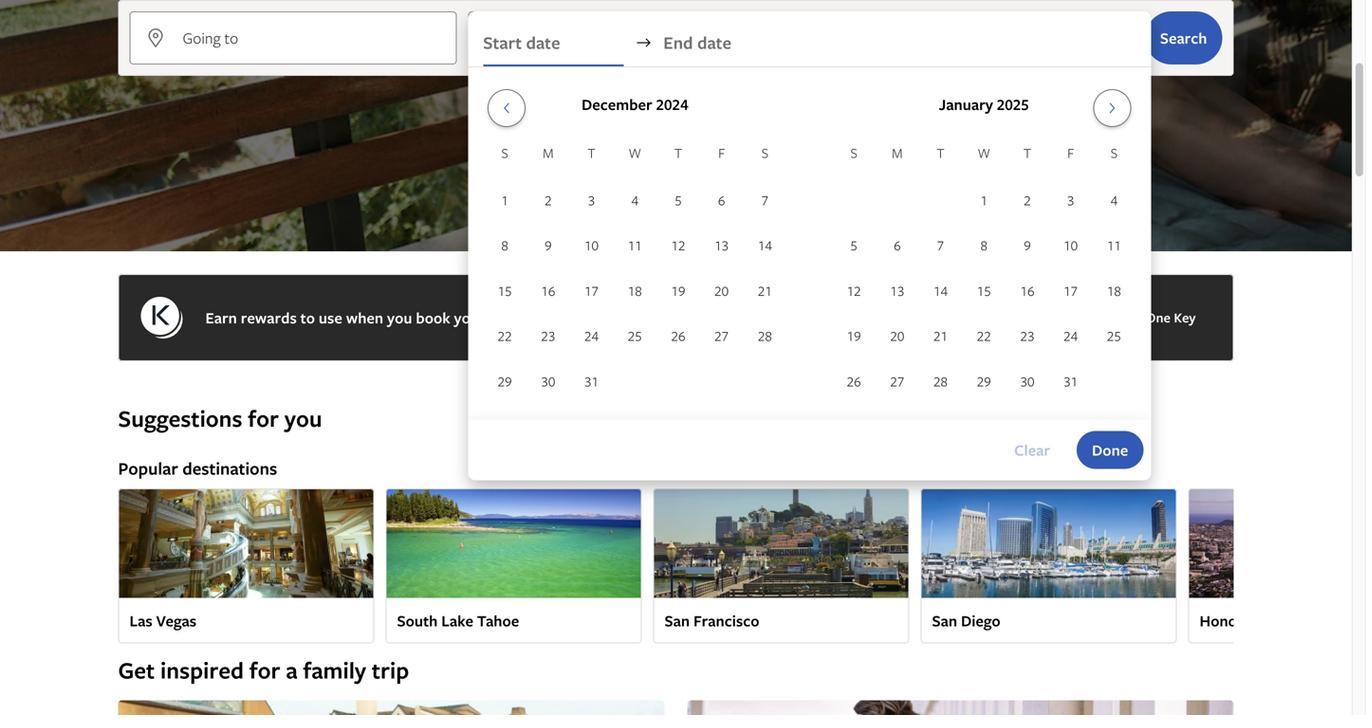 Task type: vqa. For each thing, say whether or not it's contained in the screenshot.
6 within January 2025 Element
yes



Task type: locate. For each thing, give the bounding box(es) containing it.
f for december 2024
[[718, 144, 725, 162]]

14 button
[[743, 224, 787, 267], [919, 269, 963, 312]]

date inside button
[[526, 31, 560, 54]]

0 horizontal spatial 24 button
[[570, 314, 613, 358]]

16 button
[[527, 269, 570, 312], [1006, 269, 1049, 312]]

4 t from the left
[[1024, 144, 1032, 162]]

0 vertical spatial 7
[[762, 191, 769, 209]]

0 vertical spatial 19 button
[[657, 269, 700, 312]]

31 button
[[570, 360, 613, 403], [1049, 360, 1093, 403]]

1 30 from the left
[[541, 372, 555, 390]]

m inside january 2025 'element'
[[892, 144, 903, 162]]

0 horizontal spatial 24
[[585, 327, 599, 345]]

31 up clear button
[[1064, 372, 1078, 390]]

3 inside january 2025 'element'
[[1067, 191, 1075, 209]]

date right 'start'
[[526, 31, 560, 54]]

1 23 button from the left
[[527, 314, 570, 358]]

4 s from the left
[[1111, 144, 1118, 162]]

4
[[631, 191, 639, 209], [1111, 191, 1118, 209]]

15 for 15 button within january 2025 'element'
[[977, 282, 991, 300]]

0 vertical spatial 28
[[758, 327, 772, 345]]

0 horizontal spatial 4
[[631, 191, 639, 209]]

3 for december 2024
[[588, 191, 595, 209]]

12 inside january 2025 'element'
[[847, 282, 861, 300]]

2 17 from the left
[[1064, 282, 1078, 300]]

1 horizontal spatial 11 button
[[1093, 224, 1136, 267]]

1 vertical spatial 28
[[934, 372, 948, 390]]

t down december
[[588, 144, 596, 162]]

1 horizontal spatial 2 button
[[1006, 178, 1049, 222]]

27
[[715, 327, 729, 345], [890, 372, 905, 390]]

10 for 1st 10 button
[[585, 236, 599, 254]]

25 button inside 'element'
[[1093, 314, 1136, 358]]

2 s from the left
[[762, 144, 769, 162]]

2 3 button from the left
[[1049, 178, 1093, 222]]

8 inside december 2024 element
[[501, 236, 508, 254]]

t down '2025' on the right top of the page
[[1024, 144, 1032, 162]]

30 button
[[527, 360, 570, 403], [1006, 360, 1049, 403]]

0 horizontal spatial 19 button
[[657, 269, 700, 312]]

2 inside 'element'
[[1024, 191, 1031, 209]]

4 for 2024
[[631, 191, 639, 209]]

26 button inside december 2024 element
[[657, 314, 700, 358]]

5 button
[[657, 178, 700, 222], [832, 224, 876, 267]]

1 vertical spatial 6
[[894, 236, 901, 254]]

clear
[[1015, 440, 1050, 461]]

0 horizontal spatial 14
[[758, 236, 772, 254]]

1 horizontal spatial 7
[[937, 236, 944, 254]]

0 vertical spatial 5
[[675, 191, 682, 209]]

2 2 from the left
[[1024, 191, 1031, 209]]

24 button
[[570, 314, 613, 358], [1049, 314, 1093, 358]]

get inspired for a family trip region
[[107, 655, 1245, 715]]

1 horizontal spatial 12
[[847, 282, 861, 300]]

0 horizontal spatial 9
[[545, 236, 552, 254]]

0 horizontal spatial 30
[[541, 372, 555, 390]]

for left the a
[[249, 655, 280, 686]]

t down 2024
[[674, 144, 682, 162]]

25 for 25 button in the december 2024 element
[[628, 327, 642, 345]]

diego
[[961, 611, 1001, 632]]

1 f from the left
[[718, 144, 725, 162]]

11
[[628, 236, 642, 254], [1107, 236, 1121, 254]]

0 horizontal spatial 9 button
[[527, 224, 570, 267]]

23 inside january 2025 'element'
[[1020, 327, 1035, 345]]

3
[[588, 191, 595, 209], [1067, 191, 1075, 209]]

1 horizontal spatial 30
[[1020, 372, 1035, 390]]

1 horizontal spatial 7 button
[[919, 224, 963, 267]]

0 horizontal spatial 10 button
[[570, 224, 613, 267]]

1 2 from the left
[[545, 191, 552, 209]]

0 vertical spatial 26 button
[[657, 314, 700, 358]]

m for january 2025
[[892, 144, 903, 162]]

25 button inside december 2024 element
[[613, 314, 657, 358]]

application containing december 2024
[[483, 82, 1136, 405]]

1 horizontal spatial 18 button
[[1093, 269, 1136, 312]]

1 horizontal spatial 16 button
[[1006, 269, 1049, 312]]

1 horizontal spatial 3
[[1067, 191, 1075, 209]]

m
[[543, 144, 554, 162], [892, 144, 903, 162]]

0 horizontal spatial 29 button
[[483, 360, 527, 403]]

2 30 from the left
[[1020, 372, 1035, 390]]

1 4 from the left
[[631, 191, 639, 209]]

18 for 1st 18 button from right
[[1107, 282, 1121, 300]]

w inside january 2025 'element'
[[978, 144, 991, 162]]

1 inside december 2024 element
[[501, 191, 508, 209]]

2 22 from the left
[[977, 327, 991, 345]]

31 button down on
[[570, 360, 613, 403]]

expedia,
[[646, 307, 703, 328]]

11 button
[[613, 224, 657, 267], [1093, 224, 1136, 267]]

you
[[387, 307, 412, 328], [285, 403, 322, 434]]

application
[[483, 82, 1136, 405]]

next month image
[[1101, 101, 1124, 116]]

1 horizontal spatial 20 button
[[876, 314, 919, 358]]

30 down getaway
[[541, 372, 555, 390]]

0 horizontal spatial 31 button
[[570, 360, 613, 403]]

2 30 button from the left
[[1006, 360, 1049, 403]]

1 vertical spatial 19
[[847, 327, 861, 345]]

1 horizontal spatial 2
[[1024, 191, 1031, 209]]

1 horizontal spatial 9 button
[[1006, 224, 1049, 267]]

13 button
[[700, 224, 743, 267], [876, 269, 919, 312]]

24
[[585, 327, 599, 345], [1064, 327, 1078, 345]]

13 for 13 button to the right
[[890, 282, 905, 300]]

san for san francisco
[[665, 611, 690, 632]]

25 for 25 button inside the 'element'
[[1107, 327, 1121, 345]]

2 button for december 2024
[[527, 178, 570, 222]]

2 15 button from the left
[[963, 269, 1006, 312]]

8
[[501, 236, 508, 254], [981, 236, 988, 254]]

1 vertical spatial 12
[[847, 282, 861, 300]]

18 inside january 2025 'element'
[[1107, 282, 1121, 300]]

1 8 from the left
[[501, 236, 508, 254]]

2 9 button from the left
[[1006, 224, 1049, 267]]

0 horizontal spatial 27
[[715, 327, 729, 345]]

0 horizontal spatial 23
[[541, 327, 555, 345]]

getaway
[[523, 307, 580, 328]]

next
[[489, 307, 519, 328]]

1 18 from the left
[[628, 282, 642, 300]]

19 button left and
[[657, 269, 700, 312]]

30 inside december 2024 element
[[541, 372, 555, 390]]

1 horizontal spatial 12 button
[[832, 269, 876, 312]]

15 button
[[483, 269, 527, 312], [963, 269, 1006, 312]]

6 for the leftmost 6 button
[[718, 191, 725, 209]]

las vegas
[[130, 611, 196, 632]]

1 horizontal spatial 18
[[1107, 282, 1121, 300]]

9 inside december 2024 element
[[545, 236, 552, 254]]

27 inside january 2025 'element'
[[890, 372, 905, 390]]

1 4 button from the left
[[613, 178, 657, 222]]

for up 'destinations'
[[248, 403, 279, 434]]

29 button down next
[[483, 360, 527, 403]]

10
[[585, 236, 599, 254], [1064, 236, 1078, 254]]

31 button up clear
[[1049, 360, 1093, 403]]

0 vertical spatial 21 button
[[743, 269, 787, 312]]

0 vertical spatial 6
[[718, 191, 725, 209]]

inspired
[[160, 655, 244, 686]]

1 w from the left
[[629, 144, 641, 162]]

16
[[541, 282, 555, 300], [1020, 282, 1035, 300]]

0 horizontal spatial 25
[[628, 327, 642, 345]]

to
[[300, 307, 315, 328]]

1 horizontal spatial 24 button
[[1049, 314, 1093, 358]]

3 inside december 2024 element
[[588, 191, 595, 209]]

15
[[498, 282, 512, 300], [977, 282, 991, 300]]

2 10 button from the left
[[1049, 224, 1093, 267]]

2 8 from the left
[[981, 236, 988, 254]]

16 inside december 2024 element
[[541, 282, 555, 300]]

1 17 from the left
[[585, 282, 599, 300]]

1 1 button from the left
[[483, 178, 527, 222]]

2 23 from the left
[[1020, 327, 1035, 345]]

12 button up the expedia, at top
[[657, 224, 700, 267]]

1 vertical spatial 20
[[890, 327, 905, 345]]

25 inside 'element'
[[1107, 327, 1121, 345]]

0 vertical spatial 28 button
[[743, 314, 787, 358]]

12
[[671, 236, 686, 254], [847, 282, 861, 300]]

1 29 from the left
[[498, 372, 512, 390]]

19 button right hotels.com
[[832, 314, 876, 358]]

1 9 button from the left
[[527, 224, 570, 267]]

15 inside january 2025 'element'
[[977, 282, 991, 300]]

2 2 button from the left
[[1006, 178, 1049, 222]]

1 3 from the left
[[588, 191, 595, 209]]

1 t from the left
[[588, 144, 596, 162]]

0 horizontal spatial 3
[[588, 191, 595, 209]]

5
[[675, 191, 682, 209], [851, 236, 858, 254]]

0 horizontal spatial 20
[[715, 282, 729, 300]]

0 horizontal spatial 18 button
[[613, 269, 657, 312]]

28 inside january 2025 'element'
[[934, 372, 948, 390]]

13 inside january 2025 'element'
[[890, 282, 905, 300]]

1 s from the left
[[501, 144, 508, 162]]

1 9 from the left
[[545, 236, 552, 254]]

done button
[[1077, 431, 1144, 469]]

2 25 button from the left
[[1093, 314, 1136, 358]]

f inside january 2025 'element'
[[1068, 144, 1074, 162]]

1 date from the left
[[526, 31, 560, 54]]

9 inside january 2025 'element'
[[1024, 236, 1031, 254]]

2 24 from the left
[[1064, 327, 1078, 345]]

0 horizontal spatial san
[[665, 611, 690, 632]]

2 4 button from the left
[[1093, 178, 1136, 222]]

0 horizontal spatial you
[[285, 403, 322, 434]]

14 inside january 2025 'element'
[[934, 282, 948, 300]]

2 san from the left
[[932, 611, 957, 632]]

1 horizontal spatial 5 button
[[832, 224, 876, 267]]

31
[[585, 372, 599, 390], [1064, 372, 1078, 390]]

24 inside january 2025 'element'
[[1064, 327, 1078, 345]]

30 up clear button
[[1020, 372, 1035, 390]]

1 horizontal spatial 29
[[977, 372, 991, 390]]

1 horizontal spatial 14 button
[[919, 269, 963, 312]]

2 9 from the left
[[1024, 236, 1031, 254]]

7 button
[[743, 178, 787, 222], [919, 224, 963, 267]]

27 inside december 2024 element
[[715, 327, 729, 345]]

1 31 from the left
[[585, 372, 599, 390]]

26 button
[[657, 314, 700, 358], [832, 360, 876, 403]]

s
[[501, 144, 508, 162], [762, 144, 769, 162], [851, 144, 858, 162], [1111, 144, 1118, 162]]

7 inside january 2025 'element'
[[937, 236, 944, 254]]

san left diego
[[932, 611, 957, 632]]

10 button
[[570, 224, 613, 267], [1049, 224, 1093, 267]]

26
[[671, 327, 686, 345], [847, 372, 861, 390]]

12 button right hotels.com
[[832, 269, 876, 312]]

1 25 from the left
[[628, 327, 642, 345]]

1 vertical spatial 14
[[934, 282, 948, 300]]

1 horizontal spatial w
[[978, 144, 991, 162]]

2 date from the left
[[697, 31, 732, 54]]

28 inside december 2024 element
[[758, 327, 772, 345]]

15 inside december 2024 element
[[498, 282, 512, 300]]

4 for 2025
[[1111, 191, 1118, 209]]

4 button for 2025
[[1093, 178, 1136, 222]]

12 inside december 2024 element
[[671, 236, 686, 254]]

10 inside january 2025 'element'
[[1064, 236, 1078, 254]]

2 29 button from the left
[[963, 360, 1006, 403]]

2
[[545, 191, 552, 209], [1024, 191, 1031, 209]]

0 horizontal spatial 18
[[628, 282, 642, 300]]

1 3 button from the left
[[570, 178, 613, 222]]

for
[[248, 403, 279, 434], [249, 655, 280, 686]]

december
[[582, 94, 652, 115]]

1 for january
[[981, 191, 988, 209]]

5 button inside december 2024 element
[[657, 178, 700, 222]]

2 25 from the left
[[1107, 327, 1121, 345]]

get inspired for a family trip
[[118, 655, 409, 686]]

25 button
[[613, 314, 657, 358], [1093, 314, 1136, 358]]

end date
[[664, 31, 732, 54]]

6 inside december 2024 element
[[718, 191, 725, 209]]

19 for the topmost 19 button
[[671, 282, 686, 300]]

1 horizontal spatial 3 button
[[1049, 178, 1093, 222]]

w down the january 2025
[[978, 144, 991, 162]]

19 button
[[657, 269, 700, 312], [832, 314, 876, 358]]

30 inside january 2025 'element'
[[1020, 372, 1035, 390]]

23 button
[[527, 314, 570, 358], [1006, 314, 1049, 358]]

1 horizontal spatial f
[[1068, 144, 1074, 162]]

2025
[[997, 94, 1029, 115]]

w
[[629, 144, 641, 162], [978, 144, 991, 162]]

recently viewed region
[[107, 373, 1245, 403]]

0 vertical spatial 14
[[758, 236, 772, 254]]

2 29 from the left
[[977, 372, 991, 390]]

1 15 button from the left
[[483, 269, 527, 312]]

30 button up clear button
[[1006, 360, 1049, 403]]

4 button
[[613, 178, 657, 222], [1093, 178, 1136, 222]]

1 vertical spatial 28 button
[[919, 360, 963, 403]]

15 button inside december 2024 element
[[483, 269, 527, 312]]

0 vertical spatial 21
[[758, 282, 772, 300]]

21 button inside january 2025 'element'
[[919, 314, 963, 358]]

rewards
[[241, 307, 297, 328]]

1 22 from the left
[[498, 327, 512, 345]]

san for san diego
[[932, 611, 957, 632]]

1 horizontal spatial 21 button
[[919, 314, 963, 358]]

8 inside january 2025 'element'
[[981, 236, 988, 254]]

6 for bottom 6 button
[[894, 236, 901, 254]]

17 button
[[570, 269, 613, 312], [1049, 269, 1093, 312]]

f inside december 2024 element
[[718, 144, 725, 162]]

show previous card image
[[107, 559, 130, 574]]

19 inside january 2025 'element'
[[847, 327, 861, 345]]

1 m from the left
[[543, 144, 554, 162]]

popular destinations
[[118, 457, 277, 480]]

1 horizontal spatial 22
[[977, 327, 991, 345]]

5 inside december 2024 element
[[675, 191, 682, 209]]

29 button up clear button
[[963, 360, 1006, 403]]

1 29 button from the left
[[483, 360, 527, 403]]

10 inside december 2024 element
[[585, 236, 599, 254]]

0 horizontal spatial 8 button
[[483, 224, 527, 267]]

1 23 from the left
[[541, 327, 555, 345]]

2 16 from the left
[[1020, 282, 1035, 300]]

1 horizontal spatial you
[[387, 307, 412, 328]]

2 11 from the left
[[1107, 236, 1121, 254]]

19 right hotels.com
[[847, 327, 861, 345]]

end
[[664, 31, 693, 54]]

0 horizontal spatial 7 button
[[743, 178, 787, 222]]

12 for bottom 12 button
[[847, 282, 861, 300]]

25 inside december 2024 element
[[628, 327, 642, 345]]

1 11 from the left
[[628, 236, 642, 254]]

21 inside december 2024 element
[[758, 282, 772, 300]]

17 inside january 2025 'element'
[[1064, 282, 1078, 300]]

14 inside december 2024 element
[[758, 236, 772, 254]]

1 horizontal spatial 31
[[1064, 372, 1078, 390]]

1 vertical spatial 21
[[934, 327, 948, 345]]

2 m from the left
[[892, 144, 903, 162]]

21 button
[[743, 269, 787, 312], [919, 314, 963, 358]]

19 up the expedia, at top
[[671, 282, 686, 300]]

w down december 2024
[[629, 144, 641, 162]]

6
[[718, 191, 725, 209], [894, 236, 901, 254]]

end date button
[[664, 19, 804, 66]]

1 16 button from the left
[[527, 269, 570, 312]]

5 button inside 'element'
[[832, 224, 876, 267]]

2 17 button from the left
[[1049, 269, 1093, 312]]

7
[[762, 191, 769, 209], [937, 236, 944, 254]]

0 horizontal spatial 4 button
[[613, 178, 657, 222]]

26 inside december 2024 element
[[671, 327, 686, 345]]

2 1 button from the left
[[963, 178, 1006, 222]]

2 23 button from the left
[[1006, 314, 1049, 358]]

0 horizontal spatial 17 button
[[570, 269, 613, 312]]

1 horizontal spatial 31 button
[[1049, 360, 1093, 403]]

directional image
[[635, 34, 652, 51]]

start date
[[483, 31, 560, 54]]

1 25 button from the left
[[613, 314, 657, 358]]

16 inside january 2025 'element'
[[1020, 282, 1035, 300]]

san diego
[[932, 611, 1001, 632]]

0 horizontal spatial f
[[718, 144, 725, 162]]

1 vertical spatial 12 button
[[832, 269, 876, 312]]

1 vertical spatial 7
[[937, 236, 944, 254]]

27 for the leftmost 27 button
[[715, 327, 729, 345]]

1 vertical spatial 21 button
[[919, 314, 963, 358]]

january 2025
[[939, 94, 1029, 115]]

23 inside december 2024 element
[[541, 327, 555, 345]]

0 vertical spatial 5 button
[[657, 178, 700, 222]]

w for january
[[978, 144, 991, 162]]

w inside december 2024 element
[[629, 144, 641, 162]]

3 button inside december 2024 element
[[570, 178, 613, 222]]

27 for the bottommost 27 button
[[890, 372, 905, 390]]

17 inside december 2024 element
[[585, 282, 599, 300]]

1 button for january
[[963, 178, 1006, 222]]

0 horizontal spatial m
[[543, 144, 554, 162]]

3 s from the left
[[851, 144, 858, 162]]

4 inside january 2025 'element'
[[1111, 191, 1118, 209]]

0 horizontal spatial 2 button
[[527, 178, 570, 222]]

30 button down getaway
[[527, 360, 570, 403]]

26 button inside january 2025 'element'
[[832, 360, 876, 403]]

2 4 from the left
[[1111, 191, 1118, 209]]

previous month image
[[495, 101, 518, 116]]

19 inside december 2024 element
[[671, 282, 686, 300]]

2 1 from the left
[[981, 191, 988, 209]]

20 inside january 2025 'element'
[[890, 327, 905, 345]]

1 horizontal spatial 17
[[1064, 282, 1078, 300]]

0 vertical spatial for
[[248, 403, 279, 434]]

2 10 from the left
[[1064, 236, 1078, 254]]

0 horizontal spatial 21
[[758, 282, 772, 300]]

w for december
[[629, 144, 641, 162]]

12 button
[[657, 224, 700, 267], [832, 269, 876, 312]]

7 inside december 2024 element
[[762, 191, 769, 209]]

11 inside january 2025 'element'
[[1107, 236, 1121, 254]]

18
[[628, 282, 642, 300], [1107, 282, 1121, 300]]

2 15 from the left
[[977, 282, 991, 300]]

29 inside january 2025 'element'
[[977, 372, 991, 390]]

13 inside december 2024 element
[[715, 236, 729, 254]]

18 inside december 2024 element
[[628, 282, 642, 300]]

2 31 from the left
[[1064, 372, 1078, 390]]

san francisco
[[665, 611, 760, 632]]

20
[[715, 282, 729, 300], [890, 327, 905, 345]]

1 vertical spatial 5
[[851, 236, 858, 254]]

1 30 button from the left
[[527, 360, 570, 403]]

1 10 from the left
[[585, 236, 599, 254]]

0 horizontal spatial 15
[[498, 282, 512, 300]]

trip
[[372, 655, 409, 686]]

date inside 'button'
[[697, 31, 732, 54]]

21 inside january 2025 'element'
[[934, 327, 948, 345]]

0 horizontal spatial 22
[[498, 327, 512, 345]]

2 f from the left
[[1068, 144, 1074, 162]]

1 horizontal spatial 14
[[934, 282, 948, 300]]

0 horizontal spatial 17
[[585, 282, 599, 300]]

date right end
[[697, 31, 732, 54]]

1 horizontal spatial 13
[[890, 282, 905, 300]]

3 button inside january 2025 'element'
[[1049, 178, 1093, 222]]

2 button
[[527, 178, 570, 222], [1006, 178, 1049, 222]]

31 down on
[[585, 372, 599, 390]]

emerald bay state park image
[[386, 489, 642, 598]]

2 8 button from the left
[[963, 224, 1006, 267]]

2 31 button from the left
[[1049, 360, 1093, 403]]

0 horizontal spatial 1 button
[[483, 178, 527, 222]]

1 horizontal spatial 17 button
[[1049, 269, 1093, 312]]

29
[[498, 372, 512, 390], [977, 372, 991, 390]]

0 horizontal spatial 26
[[671, 327, 686, 345]]

1 1 from the left
[[501, 191, 508, 209]]

1 15 from the left
[[498, 282, 512, 300]]

14 button inside december 2024 element
[[743, 224, 787, 267]]

date for start date
[[526, 31, 560, 54]]

december 2024 element
[[483, 142, 787, 405]]

17
[[585, 282, 599, 300], [1064, 282, 1078, 300]]

1 button
[[483, 178, 527, 222], [963, 178, 1006, 222]]

0 horizontal spatial 13
[[715, 236, 729, 254]]

9 button
[[527, 224, 570, 267], [1006, 224, 1049, 267]]

6 inside january 2025 'element'
[[894, 236, 901, 254]]

1 2 button from the left
[[527, 178, 570, 222]]

5 inside january 2025 'element'
[[851, 236, 858, 254]]

14
[[758, 236, 772, 254], [934, 282, 948, 300]]

3 t from the left
[[937, 144, 945, 162]]

1 horizontal spatial 10 button
[[1049, 224, 1093, 267]]

2 18 from the left
[[1107, 282, 1121, 300]]

21 for 21 'button' within december 2024 element
[[758, 282, 772, 300]]

popular
[[118, 457, 178, 480]]

done
[[1092, 440, 1128, 461]]

20 button
[[700, 269, 743, 312], [876, 314, 919, 358]]

1 horizontal spatial 6 button
[[876, 224, 919, 267]]

10 for 2nd 10 button from left
[[1064, 236, 1078, 254]]

1 vertical spatial 13 button
[[876, 269, 919, 312]]

29 button
[[483, 360, 527, 403], [963, 360, 1006, 403]]

and
[[707, 307, 732, 328]]

t
[[588, 144, 596, 162], [674, 144, 682, 162], [937, 144, 945, 162], [1024, 144, 1032, 162]]

show next card image
[[1223, 559, 1245, 574]]

0 horizontal spatial 26 button
[[657, 314, 700, 358]]

2 w from the left
[[978, 144, 991, 162]]

1 horizontal spatial 1
[[981, 191, 988, 209]]

date
[[526, 31, 560, 54], [697, 31, 732, 54]]

2 3 from the left
[[1067, 191, 1075, 209]]

2 for december 2024
[[545, 191, 552, 209]]

january
[[939, 94, 993, 115]]

1 16 from the left
[[541, 282, 555, 300]]

2024
[[656, 94, 688, 115]]

1 inside january 2025 'element'
[[981, 191, 988, 209]]

1 san from the left
[[665, 611, 690, 632]]

21 button inside december 2024 element
[[743, 269, 787, 312]]

san left francisco
[[665, 611, 690, 632]]

1 horizontal spatial 26 button
[[832, 360, 876, 403]]

t down january
[[937, 144, 945, 162]]

13
[[715, 236, 729, 254], [890, 282, 905, 300]]

27 button
[[700, 314, 743, 358], [876, 360, 919, 403]]



Task type: describe. For each thing, give the bounding box(es) containing it.
29 inside december 2024 element
[[498, 372, 512, 390]]

las vegas featuring interior views image
[[118, 489, 374, 598]]

17 for second 17 button from the left
[[1064, 282, 1078, 300]]

january 2025 element
[[832, 142, 1136, 405]]

vrbo,
[[605, 307, 642, 328]]

1 8 button from the left
[[483, 224, 527, 267]]

south
[[397, 611, 438, 632]]

21 for 21 'button' inside the january 2025 'element'
[[934, 327, 948, 345]]

clear button
[[999, 431, 1066, 469]]

1 31 button from the left
[[570, 360, 613, 403]]

2 button for january 2025
[[1006, 178, 1049, 222]]

2 16 button from the left
[[1006, 269, 1049, 312]]

1 vertical spatial 20 button
[[876, 314, 919, 358]]

0 vertical spatial 7 button
[[743, 178, 787, 222]]

suggestions for you
[[118, 403, 322, 434]]

0 vertical spatial 12 button
[[657, 224, 700, 267]]

31 inside january 2025 'element'
[[1064, 372, 1078, 390]]

dog image
[[687, 701, 1234, 715]]

suggestions
[[118, 403, 242, 434]]

start
[[483, 31, 522, 54]]

0 vertical spatial you
[[387, 307, 412, 328]]

1 horizontal spatial 19 button
[[832, 314, 876, 358]]

2 t from the left
[[674, 144, 682, 162]]

0 vertical spatial 13 button
[[700, 224, 743, 267]]

3 button for january 2025
[[1049, 178, 1093, 222]]

15 for 15 button inside december 2024 element
[[498, 282, 512, 300]]

your
[[454, 307, 486, 328]]

0 horizontal spatial 6 button
[[700, 178, 743, 222]]

application inside wizard region
[[483, 82, 1136, 405]]

3 for january 2025
[[1067, 191, 1075, 209]]

vegas
[[156, 611, 196, 632]]

1 17 button from the left
[[570, 269, 613, 312]]

las
[[130, 611, 152, 632]]

destinations
[[182, 457, 277, 480]]

1 22 button from the left
[[483, 314, 527, 358]]

search button
[[1145, 11, 1223, 65]]

2 24 button from the left
[[1049, 314, 1093, 358]]

december 2024
[[582, 94, 688, 115]]

17 for second 17 button from the right
[[585, 282, 599, 300]]

9 for 1st 9 button from the left
[[545, 236, 552, 254]]

1 10 button from the left
[[570, 224, 613, 267]]

book
[[416, 307, 450, 328]]

13 for 13 button to the top
[[715, 236, 729, 254]]

30 for first 30 button from right
[[1020, 372, 1035, 390]]

lake
[[441, 611, 473, 632]]

1 horizontal spatial 13 button
[[876, 269, 919, 312]]

11 inside december 2024 element
[[628, 236, 642, 254]]

on
[[584, 307, 601, 328]]

francisco
[[694, 611, 760, 632]]

1 24 from the left
[[585, 327, 599, 345]]

family
[[303, 655, 366, 686]]

22 inside january 2025 'element'
[[977, 327, 991, 345]]

marina district featuring a bay or harbor image
[[921, 489, 1177, 598]]

8 for 2nd 8 button from right
[[501, 236, 508, 254]]

20 inside december 2024 element
[[715, 282, 729, 300]]

14 button inside january 2025 'element'
[[919, 269, 963, 312]]

wizard region
[[0, 0, 1352, 481]]

0 horizontal spatial 28 button
[[743, 314, 787, 358]]

1 vertical spatial 27 button
[[876, 360, 919, 403]]

1 button for december
[[483, 178, 527, 222]]

26 inside january 2025 'element'
[[847, 372, 861, 390]]

honolulu
[[1200, 611, 1263, 632]]

22 inside december 2024 element
[[498, 327, 512, 345]]

1 for december
[[501, 191, 508, 209]]

a
[[286, 655, 298, 686]]

for inside region
[[249, 655, 280, 686]]

1 18 button from the left
[[613, 269, 657, 312]]

use
[[319, 307, 342, 328]]

m for december 2024
[[543, 144, 554, 162]]

get
[[118, 655, 155, 686]]

30 for 1st 30 button
[[541, 372, 555, 390]]

san francisco featuring a ferry, a high rise building and skyline image
[[653, 489, 909, 598]]

south lake tahoe
[[397, 611, 519, 632]]

15 button inside january 2025 'element'
[[963, 269, 1006, 312]]

2 11 button from the left
[[1093, 224, 1136, 267]]

earn
[[205, 307, 237, 328]]

3 button for december 2024
[[570, 178, 613, 222]]

0 vertical spatial 20 button
[[700, 269, 743, 312]]

2 18 button from the left
[[1093, 269, 1136, 312]]

8 for 2nd 8 button
[[981, 236, 988, 254]]

1 vertical spatial you
[[285, 403, 322, 434]]

when
[[346, 307, 383, 328]]

0 horizontal spatial 27 button
[[700, 314, 743, 358]]

1 11 button from the left
[[613, 224, 657, 267]]

18 for 1st 18 button
[[628, 282, 642, 300]]

tahoe
[[477, 611, 519, 632]]

date for end date
[[697, 31, 732, 54]]

1 24 button from the left
[[570, 314, 613, 358]]

1 vertical spatial 6 button
[[876, 224, 919, 267]]

search
[[1160, 28, 1207, 48]]

makiki - lower punchbowl - tantalus showing landscape views, a sunset and a city image
[[1188, 489, 1366, 598]]

31 inside december 2024 element
[[585, 372, 599, 390]]

9 for second 9 button from left
[[1024, 236, 1031, 254]]

earn rewards to use when you book your next getaway on vrbo, expedia, and hotels.com
[[205, 307, 814, 328]]

start date button
[[483, 19, 624, 66]]

f for january 2025
[[1068, 144, 1074, 162]]

hotels.com
[[736, 307, 814, 328]]

beach image
[[118, 701, 665, 715]]

2 for january 2025
[[1024, 191, 1031, 209]]

19 for the right 19 button
[[847, 327, 861, 345]]

2 22 button from the left
[[963, 314, 1006, 358]]

12 for topmost 12 button
[[671, 236, 686, 254]]

4 button for 2024
[[613, 178, 657, 222]]



